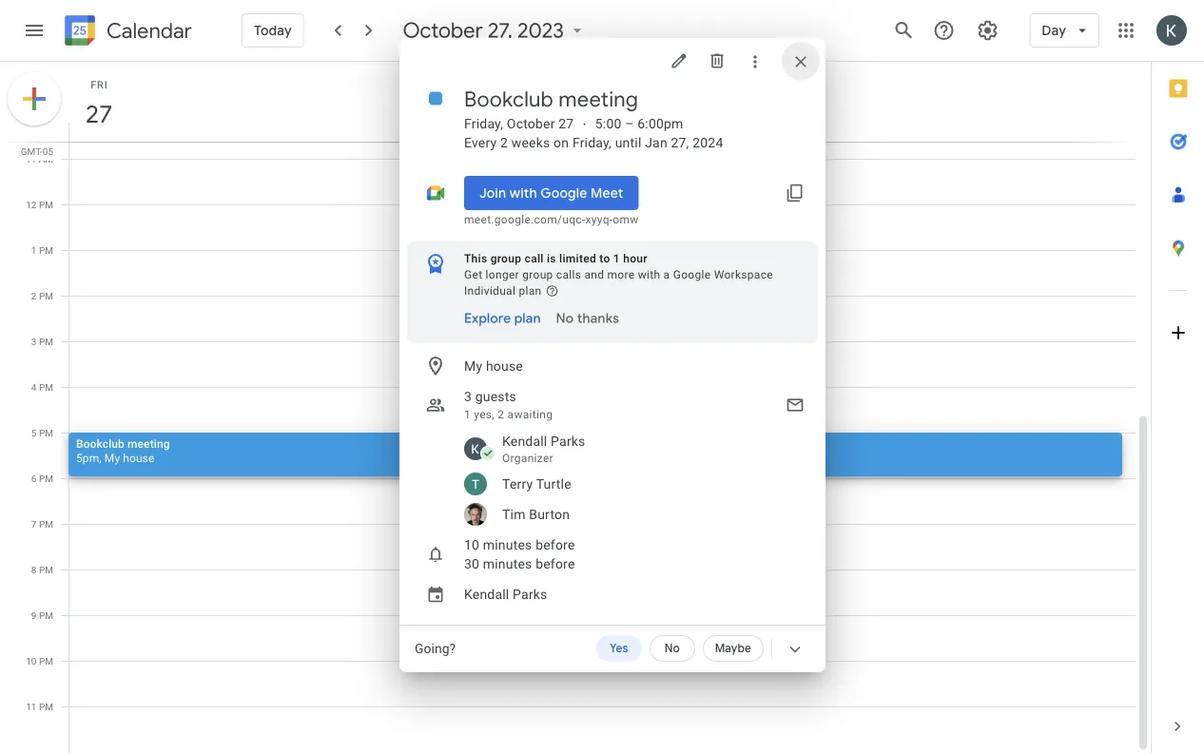 Task type: describe. For each thing, give the bounding box(es) containing it.
6 pm
[[31, 473, 53, 484]]

a
[[664, 268, 670, 282]]

4 pm
[[31, 382, 53, 393]]

meet
[[591, 185, 624, 202]]

0 vertical spatial group
[[491, 252, 522, 266]]

27, inside 'bookclub meeting friday, october 27 ⋅ 5:00 – 6:00pm every 2 weeks on friday, until jan 27, 2024'
[[671, 135, 690, 150]]

tim
[[502, 507, 526, 522]]

10 pm
[[26, 656, 53, 667]]

bookclub for bookclub meeting 5pm , my house
[[76, 437, 125, 451]]

bookclub meeting 5pm , my house
[[76, 437, 170, 465]]

5:00
[[596, 116, 622, 131]]

maybe
[[715, 642, 752, 656]]

kendall for kendall parks
[[464, 587, 510, 602]]

pm for 4 pm
[[39, 382, 53, 393]]

xyyq-
[[586, 213, 613, 226]]

this group call is limited to 1 hour
[[464, 252, 648, 266]]

terry
[[502, 476, 533, 492]]

30
[[464, 556, 480, 572]]

9 pm
[[31, 610, 53, 621]]

4
[[31, 382, 37, 393]]

pm for 2 pm
[[39, 290, 53, 302]]

0 vertical spatial google
[[541, 185, 588, 202]]

guests
[[476, 389, 517, 404]]

5pm
[[76, 452, 99, 465]]

8
[[31, 564, 37, 576]]

11 for 11 pm
[[26, 701, 37, 713]]

thanks
[[578, 310, 620, 327]]

1 minutes from the top
[[483, 537, 532, 553]]

1 inside the 27 grid
[[31, 245, 37, 256]]

no button
[[650, 636, 695, 662]]

9
[[31, 610, 37, 621]]

my house button
[[400, 351, 826, 382]]

5 pm
[[31, 427, 53, 439]]

jan
[[645, 135, 668, 150]]

more
[[608, 268, 635, 282]]

fri 27
[[84, 79, 111, 130]]

plan inside button
[[515, 310, 541, 327]]

tim burton tree item
[[438, 500, 826, 530]]

calendar element
[[61, 11, 192, 53]]

2023
[[518, 17, 564, 44]]

am
[[39, 153, 53, 165]]

october 27, 2023 button
[[396, 17, 595, 44]]

calendar
[[107, 18, 192, 44]]

1 vertical spatial friday,
[[573, 135, 612, 150]]

12 pm
[[26, 199, 53, 210]]

guests tree
[[392, 429, 826, 530]]

join with google meet
[[480, 185, 624, 202]]

october 27, 2023
[[403, 17, 564, 44]]

to
[[600, 252, 611, 266]]

no for no
[[665, 642, 680, 656]]

11 pm
[[26, 701, 53, 713]]

my inside bookclub meeting 5pm , my house
[[105, 452, 120, 465]]

pm for 9 pm
[[39, 610, 53, 621]]

pm for 10 pm
[[39, 656, 53, 667]]

day button
[[1030, 8, 1100, 53]]

on
[[554, 135, 569, 150]]

meeting for bookclub meeting 5pm , my house
[[128, 437, 170, 451]]

pm for 6 pm
[[39, 473, 53, 484]]

gmt-
[[21, 146, 43, 157]]

join with google meet link
[[464, 176, 639, 210]]

bookclub meeting friday, october 27 ⋅ 5:00 – 6:00pm every 2 weeks on friday, until jan 27, 2024
[[464, 86, 724, 150]]

⋅
[[582, 116, 588, 131]]

my house
[[464, 358, 523, 374]]

main drawer image
[[23, 19, 46, 42]]

3 for guests
[[464, 389, 472, 404]]

get
[[464, 268, 483, 282]]

going?
[[415, 641, 456, 657]]

2 horizontal spatial 1
[[614, 252, 620, 266]]

12
[[26, 199, 37, 210]]

kendall parks
[[464, 587, 548, 602]]

october inside 'bookclub meeting friday, october 27 ⋅ 5:00 – 6:00pm every 2 weeks on friday, until jan 27, 2024'
[[507, 116, 555, 131]]

explore plan button
[[457, 302, 549, 336]]

friday, october 27 element
[[77, 92, 121, 136]]

individual
[[464, 285, 516, 298]]

every
[[464, 135, 497, 150]]

google inside get longer group calls and more with a google workspace individual plan
[[673, 268, 711, 282]]

10 for 10 pm
[[26, 656, 37, 667]]

27 column header
[[69, 62, 1136, 142]]

0 vertical spatial october
[[403, 17, 483, 44]]

27 grid
[[0, 62, 1151, 754]]

bookclub meeting heading
[[464, 86, 639, 112]]

27 inside 27 column header
[[84, 98, 111, 130]]

explore plan
[[464, 310, 541, 327]]

meet.google.com/uqc-
[[464, 213, 586, 226]]

with inside get longer group calls and more with a google workspace individual plan
[[638, 268, 661, 282]]

pm for 5 pm
[[39, 427, 53, 439]]

today button
[[242, 8, 304, 53]]

27 inside 'bookclub meeting friday, october 27 ⋅ 5:00 – 6:00pm every 2 weeks on friday, until jan 27, 2024'
[[559, 116, 574, 131]]

gmt-05
[[21, 146, 53, 157]]

turtle
[[536, 476, 572, 492]]

8 pm
[[31, 564, 53, 576]]

2 inside 3 guests 1 yes, 2 awaiting
[[498, 408, 505, 422]]

0 vertical spatial 27,
[[488, 17, 513, 44]]

no thanks
[[556, 310, 620, 327]]

omw
[[613, 213, 639, 226]]

group inside get longer group calls and more with a google workspace individual plan
[[523, 268, 553, 282]]

yes
[[610, 642, 629, 656]]

organizer
[[502, 452, 554, 465]]

no thanks button
[[549, 302, 628, 336]]

6
[[31, 473, 37, 484]]

workspace
[[714, 268, 774, 282]]

yes,
[[474, 408, 495, 422]]

delete event image
[[708, 51, 727, 70]]

until
[[615, 135, 642, 150]]

house inside bookclub meeting 5pm , my house
[[123, 452, 155, 465]]

5
[[31, 427, 37, 439]]



Task type: locate. For each thing, give the bounding box(es) containing it.
longer
[[486, 268, 520, 282]]

bookclub inside 'bookclub meeting friday, october 27 ⋅ 5:00 – 6:00pm every 2 weeks on friday, until jan 27, 2024'
[[464, 86, 554, 112]]

settings menu image
[[977, 19, 1000, 42]]

27, left 2023
[[488, 17, 513, 44]]

7
[[31, 519, 37, 530]]

join
[[480, 185, 507, 202]]

3 for pm
[[31, 336, 37, 347]]

10 inside the 27 grid
[[26, 656, 37, 667]]

0 horizontal spatial with
[[510, 185, 538, 202]]

0 vertical spatial plan
[[519, 285, 542, 298]]

parks inside "kendall parks organizer"
[[551, 433, 586, 449]]

no left thanks
[[556, 310, 574, 327]]

tim burton
[[502, 507, 570, 522]]

1 horizontal spatial 10
[[464, 537, 480, 553]]

awaiting
[[508, 408, 553, 422]]

0 horizontal spatial meeting
[[128, 437, 170, 451]]

kendall parks, attending, organizer tree item
[[438, 429, 826, 469]]

2
[[501, 135, 508, 150], [31, 290, 37, 302], [498, 408, 505, 422]]

3 pm from the top
[[39, 290, 53, 302]]

pm right 4
[[39, 382, 53, 393]]

0 vertical spatial 11
[[26, 153, 36, 165]]

terry turtle
[[502, 476, 572, 492]]

meeting inside bookclub meeting 5pm , my house
[[128, 437, 170, 451]]

kendall for kendall parks organizer
[[502, 433, 548, 449]]

0 horizontal spatial 1
[[31, 245, 37, 256]]

1 horizontal spatial meeting
[[559, 86, 639, 112]]

parks for kendall parks organizer
[[551, 433, 586, 449]]

1 horizontal spatial group
[[523, 268, 553, 282]]

pm right 7 in the bottom of the page
[[39, 519, 53, 530]]

show additional actions image
[[786, 640, 805, 659]]

1 vertical spatial no
[[665, 642, 680, 656]]

10 up 30
[[464, 537, 480, 553]]

1 vertical spatial minutes
[[483, 556, 532, 572]]

pm down 2 pm
[[39, 336, 53, 347]]

1 vertical spatial bookclub
[[76, 437, 125, 451]]

3 inside the 27 grid
[[31, 336, 37, 347]]

11 left am
[[26, 153, 36, 165]]

0 vertical spatial meeting
[[559, 86, 639, 112]]

support image
[[933, 19, 956, 42]]

bookclub up weeks
[[464, 86, 554, 112]]

weeks
[[512, 135, 550, 150]]

0 horizontal spatial google
[[541, 185, 588, 202]]

google
[[541, 185, 588, 202], [673, 268, 711, 282]]

1 horizontal spatial 27,
[[671, 135, 690, 150]]

1 vertical spatial 3
[[464, 389, 472, 404]]

1 horizontal spatial 27
[[559, 116, 574, 131]]

parks down notifications element
[[513, 587, 548, 602]]

call
[[525, 252, 544, 266]]

0 horizontal spatial 27,
[[488, 17, 513, 44]]

6:00pm
[[638, 116, 684, 131]]

minutes up kendall parks
[[483, 556, 532, 572]]

10
[[464, 537, 480, 553], [26, 656, 37, 667]]

,
[[99, 452, 102, 465]]

minutes down the tim
[[483, 537, 532, 553]]

bookclub
[[464, 86, 554, 112], [76, 437, 125, 451]]

pm for 3 pm
[[39, 336, 53, 347]]

1 vertical spatial house
[[123, 452, 155, 465]]

3
[[31, 336, 37, 347], [464, 389, 472, 404]]

0 vertical spatial minutes
[[483, 537, 532, 553]]

plan right explore
[[515, 310, 541, 327]]

10 down "9"
[[26, 656, 37, 667]]

limited
[[560, 252, 597, 266]]

1
[[31, 245, 37, 256], [614, 252, 620, 266], [464, 408, 471, 422]]

house up "guests"
[[486, 358, 523, 374]]

1 horizontal spatial friday,
[[573, 135, 612, 150]]

before
[[536, 537, 575, 553], [536, 556, 575, 572]]

2 pm from the top
[[39, 245, 53, 256]]

pm for 1 pm
[[39, 245, 53, 256]]

1 right to
[[614, 252, 620, 266]]

0 vertical spatial my
[[464, 358, 483, 374]]

pm for 8 pm
[[39, 564, 53, 576]]

1 vertical spatial parks
[[513, 587, 548, 602]]

1 horizontal spatial parks
[[551, 433, 586, 449]]

this
[[464, 252, 488, 266]]

1 vertical spatial google
[[673, 268, 711, 282]]

1 horizontal spatial house
[[486, 358, 523, 374]]

0 vertical spatial 10
[[464, 537, 480, 553]]

0 horizontal spatial bookclub
[[76, 437, 125, 451]]

my up "guests"
[[464, 358, 483, 374]]

0 horizontal spatial no
[[556, 310, 574, 327]]

1 horizontal spatial no
[[665, 642, 680, 656]]

and
[[585, 268, 605, 282]]

plan
[[519, 285, 542, 298], [515, 310, 541, 327]]

27,
[[488, 17, 513, 44], [671, 135, 690, 150]]

kendall parks organizer
[[502, 433, 586, 465]]

pm right the 5
[[39, 427, 53, 439]]

10 inside "10 minutes before 30 minutes before"
[[464, 537, 480, 553]]

1 horizontal spatial october
[[507, 116, 555, 131]]

10 for 10 minutes before 30 minutes before
[[464, 537, 480, 553]]

0 horizontal spatial friday,
[[464, 116, 504, 131]]

7 pm from the top
[[39, 473, 53, 484]]

27 left ⋅ in the left top of the page
[[559, 116, 574, 131]]

0 horizontal spatial house
[[123, 452, 155, 465]]

0 vertical spatial friday,
[[464, 116, 504, 131]]

get longer group calls and more with a google workspace individual plan
[[464, 268, 774, 298]]

2024
[[693, 135, 724, 150]]

0 horizontal spatial 10
[[26, 656, 37, 667]]

1 pm from the top
[[39, 199, 53, 210]]

7 pm
[[31, 519, 53, 530]]

1 before from the top
[[536, 537, 575, 553]]

no
[[556, 310, 574, 327], [665, 642, 680, 656]]

pm for 7 pm
[[39, 519, 53, 530]]

1 vertical spatial kendall
[[464, 587, 510, 602]]

3 up 4
[[31, 336, 37, 347]]

1 horizontal spatial with
[[638, 268, 661, 282]]

pm up 2 pm
[[39, 245, 53, 256]]

maybe button
[[703, 636, 764, 662]]

1 vertical spatial 10
[[26, 656, 37, 667]]

october
[[403, 17, 483, 44], [507, 116, 555, 131]]

1 vertical spatial 27,
[[671, 135, 690, 150]]

parks up organizer
[[551, 433, 586, 449]]

2 inside the 27 grid
[[31, 290, 37, 302]]

0 vertical spatial bookclub
[[464, 86, 554, 112]]

house right ,
[[123, 452, 155, 465]]

2 pm
[[31, 290, 53, 302]]

1 horizontal spatial my
[[464, 358, 483, 374]]

11 for 11 am
[[26, 153, 36, 165]]

kendall inside "kendall parks organizer"
[[502, 433, 548, 449]]

pm down 9 pm
[[39, 656, 53, 667]]

pm for 11 pm
[[39, 701, 53, 713]]

11 down 10 pm
[[26, 701, 37, 713]]

pm for 12 pm
[[39, 199, 53, 210]]

0 horizontal spatial 27
[[84, 98, 111, 130]]

my
[[464, 358, 483, 374], [105, 452, 120, 465]]

1 vertical spatial with
[[638, 268, 661, 282]]

terry turtle tree item
[[438, 469, 826, 500]]

0 vertical spatial no
[[556, 310, 574, 327]]

2 11 from the top
[[26, 701, 37, 713]]

2 vertical spatial 2
[[498, 408, 505, 422]]

0 horizontal spatial my
[[105, 452, 120, 465]]

with
[[510, 185, 538, 202], [638, 268, 661, 282]]

notifications element
[[464, 536, 575, 574]]

house inside button
[[486, 358, 523, 374]]

with up meet.google.com/uqc-
[[510, 185, 538, 202]]

plan inside get longer group calls and more with a google workspace individual plan
[[519, 285, 542, 298]]

10 minutes before 30 minutes before
[[464, 537, 575, 572]]

4 pm from the top
[[39, 336, 53, 347]]

google up meet.google.com/uqc-xyyq-omw
[[541, 185, 588, 202]]

explore
[[464, 310, 511, 327]]

1 vertical spatial before
[[536, 556, 575, 572]]

27 down fri at the left top of the page
[[84, 98, 111, 130]]

meeting
[[559, 86, 639, 112], [128, 437, 170, 451]]

hour
[[624, 252, 648, 266]]

1 left "yes," at the left bottom of page
[[464, 408, 471, 422]]

1 vertical spatial 11
[[26, 701, 37, 713]]

3 inside 3 guests 1 yes, 2 awaiting
[[464, 389, 472, 404]]

today
[[254, 22, 292, 39]]

meet.google.com/uqc-xyyq-omw
[[464, 213, 639, 226]]

friday, down ⋅ in the left top of the page
[[573, 135, 612, 150]]

2 up 3 pm
[[31, 290, 37, 302]]

1 horizontal spatial 3
[[464, 389, 472, 404]]

2 minutes from the top
[[483, 556, 532, 572]]

1 vertical spatial october
[[507, 116, 555, 131]]

9 pm from the top
[[39, 564, 53, 576]]

2 inside 'bookclub meeting friday, october 27 ⋅ 5:00 – 6:00pm every 2 weeks on friday, until jan 27, 2024'
[[501, 135, 508, 150]]

0 horizontal spatial 3
[[31, 336, 37, 347]]

2 before from the top
[[536, 556, 575, 572]]

0 vertical spatial with
[[510, 185, 538, 202]]

1 vertical spatial plan
[[515, 310, 541, 327]]

fri
[[91, 79, 108, 90]]

my inside 'my house' button
[[464, 358, 483, 374]]

calls
[[557, 268, 582, 282]]

3 pm
[[31, 336, 53, 347]]

0 vertical spatial 3
[[31, 336, 37, 347]]

house
[[486, 358, 523, 374], [123, 452, 155, 465]]

pm down 10 pm
[[39, 701, 53, 713]]

pm right 6
[[39, 473, 53, 484]]

friday,
[[464, 116, 504, 131], [573, 135, 612, 150]]

0 vertical spatial before
[[536, 537, 575, 553]]

12 pm from the top
[[39, 701, 53, 713]]

1 horizontal spatial google
[[673, 268, 711, 282]]

parks for kendall parks
[[513, 587, 548, 602]]

1 11 from the top
[[26, 153, 36, 165]]

0 vertical spatial 2
[[501, 135, 508, 150]]

no right yes button
[[665, 642, 680, 656]]

group up "longer"
[[491, 252, 522, 266]]

1 vertical spatial meeting
[[128, 437, 170, 451]]

kendall up organizer
[[502, 433, 548, 449]]

is
[[547, 252, 557, 266]]

11
[[26, 153, 36, 165], [26, 701, 37, 713]]

0 vertical spatial parks
[[551, 433, 586, 449]]

11 pm from the top
[[39, 656, 53, 667]]

8 pm from the top
[[39, 519, 53, 530]]

bookclub inside bookclub meeting 5pm , my house
[[76, 437, 125, 451]]

2 right "yes," at the left bottom of page
[[498, 408, 505, 422]]

plan down "longer"
[[519, 285, 542, 298]]

my right ,
[[105, 452, 120, 465]]

1 horizontal spatial 1
[[464, 408, 471, 422]]

1 vertical spatial 2
[[31, 290, 37, 302]]

0 vertical spatial kendall
[[502, 433, 548, 449]]

–
[[625, 116, 634, 131]]

friday, up every
[[464, 116, 504, 131]]

1 vertical spatial my
[[105, 452, 120, 465]]

1 inside 3 guests 1 yes, 2 awaiting
[[464, 408, 471, 422]]

10 pm from the top
[[39, 610, 53, 621]]

pm
[[39, 199, 53, 210], [39, 245, 53, 256], [39, 290, 53, 302], [39, 336, 53, 347], [39, 382, 53, 393], [39, 427, 53, 439], [39, 473, 53, 484], [39, 519, 53, 530], [39, 564, 53, 576], [39, 610, 53, 621], [39, 656, 53, 667], [39, 701, 53, 713]]

11 am
[[26, 153, 53, 165]]

parks
[[551, 433, 586, 449], [513, 587, 548, 602]]

no for no thanks
[[556, 310, 574, 327]]

google right a
[[673, 268, 711, 282]]

0 horizontal spatial october
[[403, 17, 483, 44]]

5 pm from the top
[[39, 382, 53, 393]]

1 horizontal spatial bookclub
[[464, 86, 554, 112]]

1 down 12
[[31, 245, 37, 256]]

6 pm from the top
[[39, 427, 53, 439]]

yes button
[[596, 636, 642, 662]]

pm right 12
[[39, 199, 53, 210]]

bookclub up ,
[[76, 437, 125, 451]]

meeting inside 'bookclub meeting friday, october 27 ⋅ 5:00 – 6:00pm every 2 weeks on friday, until jan 27, 2024'
[[559, 86, 639, 112]]

3 left "guests"
[[464, 389, 472, 404]]

with left a
[[638, 268, 661, 282]]

group down call
[[523, 268, 553, 282]]

pm right "9"
[[39, 610, 53, 621]]

0 horizontal spatial group
[[491, 252, 522, 266]]

27, right 'jan'
[[671, 135, 690, 150]]

2 right every
[[501, 135, 508, 150]]

day
[[1042, 22, 1067, 39]]

tab list
[[1152, 62, 1205, 700]]

minutes
[[483, 537, 532, 553], [483, 556, 532, 572]]

kendall down 30
[[464, 587, 510, 602]]

1 pm
[[31, 245, 53, 256]]

pm up 3 pm
[[39, 290, 53, 302]]

0 horizontal spatial parks
[[513, 587, 548, 602]]

3 guests 1 yes, 2 awaiting
[[464, 389, 553, 422]]

burton
[[529, 507, 570, 522]]

1 vertical spatial group
[[523, 268, 553, 282]]

pm right 8
[[39, 564, 53, 576]]

group
[[491, 252, 522, 266], [523, 268, 553, 282]]

05
[[43, 146, 53, 157]]

meeting for bookclub meeting friday, october 27 ⋅ 5:00 – 6:00pm every 2 weeks on friday, until jan 27, 2024
[[559, 86, 639, 112]]

bookclub for bookclub meeting friday, october 27 ⋅ 5:00 – 6:00pm every 2 weeks on friday, until jan 27, 2024
[[464, 86, 554, 112]]

calendar heading
[[103, 18, 192, 44]]

0 vertical spatial house
[[486, 358, 523, 374]]



Task type: vqa. For each thing, say whether or not it's contained in the screenshot.
guests
yes



